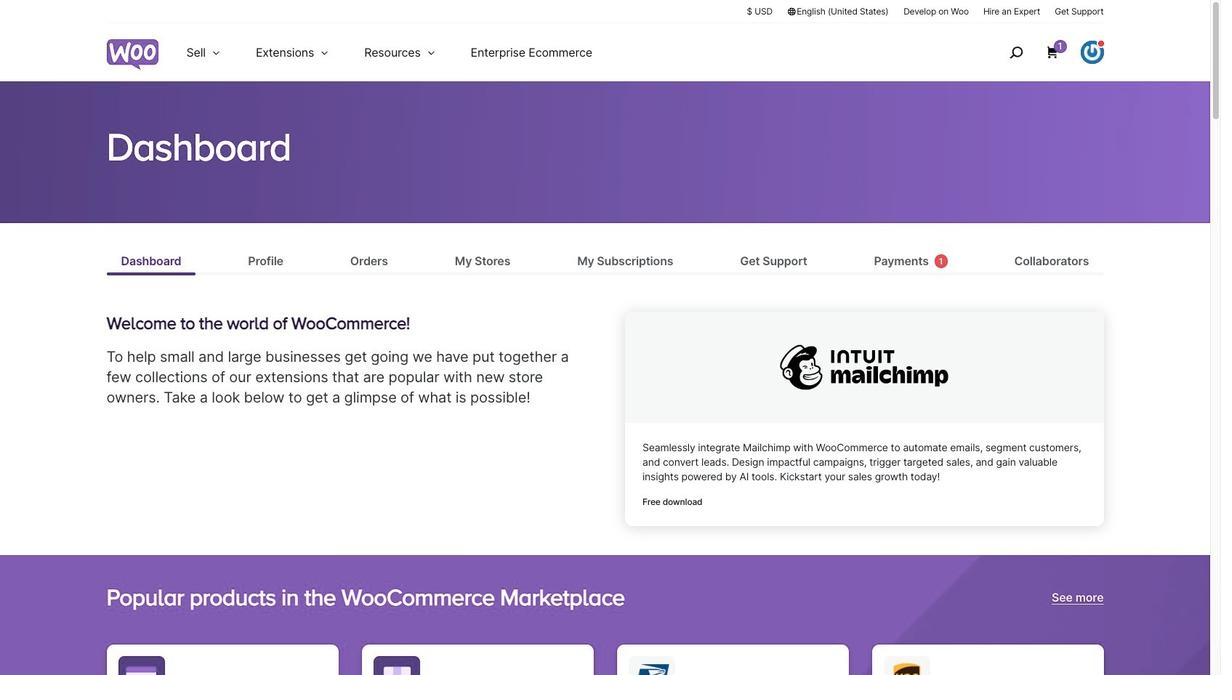 Task type: describe. For each thing, give the bounding box(es) containing it.
open account menu image
[[1081, 41, 1104, 64]]

search image
[[1005, 41, 1028, 64]]

service navigation menu element
[[979, 29, 1104, 76]]



